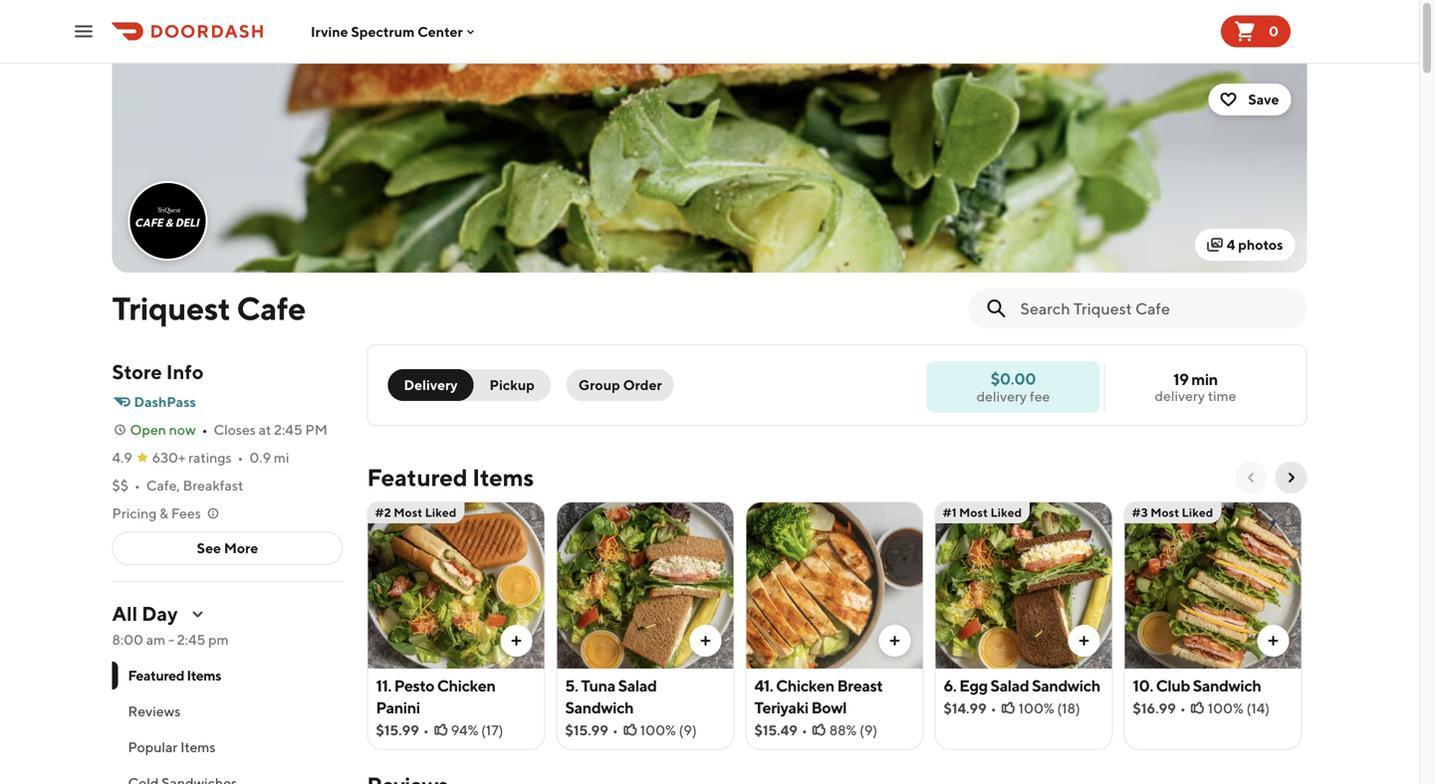 Task type: locate. For each thing, give the bounding box(es) containing it.
$$ • cafe, breakfast
[[112, 478, 243, 494]]

1 vertical spatial featured items
[[128, 668, 221, 684]]

featured up #2 most liked
[[367, 464, 468, 492]]

items right popular
[[180, 739, 216, 756]]

(17)
[[481, 723, 503, 739]]

41. chicken breast teriyaki bowl image
[[746, 502, 923, 669]]

items down pm
[[187, 668, 221, 684]]

most for sandwich
[[959, 506, 988, 520]]

sandwich
[[1032, 677, 1100, 696], [1193, 677, 1261, 696], [565, 699, 634, 718]]

1 horizontal spatial featured
[[367, 464, 468, 492]]

0 horizontal spatial 2:45
[[177, 632, 205, 648]]

1 horizontal spatial salad
[[990, 677, 1029, 696]]

1 vertical spatial 2:45
[[177, 632, 205, 648]]

salad inside 5. tuna salad sandwich
[[618, 677, 657, 696]]

1 (9) from the left
[[679, 723, 697, 739]]

3 add item to cart image from the left
[[887, 633, 903, 649]]

add item to cart image
[[508, 633, 524, 649], [698, 633, 714, 649], [887, 633, 903, 649], [1076, 633, 1092, 649]]

irvine spectrum center
[[311, 23, 463, 40]]

1 horizontal spatial chicken
[[776, 677, 834, 696]]

-
[[168, 632, 174, 648]]

irvine spectrum center button
[[311, 23, 479, 40]]

0 horizontal spatial most
[[394, 506, 422, 520]]

88%
[[829, 723, 857, 739]]

100% down 6. egg salad sandwich
[[1018, 701, 1054, 717]]

2 horizontal spatial 100%
[[1208, 701, 1244, 717]]

breakfast
[[183, 478, 243, 494]]

2:45
[[274, 422, 302, 438], [177, 632, 205, 648]]

items inside button
[[180, 739, 216, 756]]

add item to cart image for 41. chicken breast teriyaki bowl image
[[887, 633, 903, 649]]

0 horizontal spatial sandwich
[[565, 699, 634, 718]]

items down pickup radio
[[472, 464, 534, 492]]

popular items button
[[112, 730, 343, 766]]

2 (9) from the left
[[860, 723, 878, 739]]

items
[[472, 464, 534, 492], [187, 668, 221, 684], [180, 739, 216, 756]]

0 horizontal spatial delivery
[[977, 388, 1027, 405]]

$15.99 for 5. tuna salad sandwich
[[565, 723, 608, 739]]

egg
[[959, 677, 988, 696]]

$15.49
[[754, 723, 798, 739]]

19
[[1173, 370, 1189, 389]]

(18)
[[1057, 701, 1080, 717]]

1 most from the left
[[394, 506, 422, 520]]

chicken up teriyaki
[[776, 677, 834, 696]]

4 add item to cart image from the left
[[1076, 633, 1092, 649]]

chicken inside 11. pesto chicken panini
[[437, 677, 495, 696]]

delivery left fee
[[977, 388, 1027, 405]]

featured
[[367, 464, 468, 492], [128, 668, 184, 684]]

delivery inside 19 min delivery time
[[1155, 388, 1205, 404]]

1 horizontal spatial 100%
[[1018, 701, 1054, 717]]

1 horizontal spatial most
[[959, 506, 988, 520]]

0 vertical spatial items
[[472, 464, 534, 492]]

1 chicken from the left
[[437, 677, 495, 696]]

featured items up #2 most liked
[[367, 464, 534, 492]]

0 vertical spatial featured items
[[367, 464, 534, 492]]

featured down am
[[128, 668, 184, 684]]

pickup
[[490, 377, 535, 393]]

delivery inside the $0.00 delivery fee
[[977, 388, 1027, 405]]

salad right egg
[[990, 677, 1029, 696]]

100% left (14) on the right of page
[[1208, 701, 1244, 717]]

featured items down -
[[128, 668, 221, 684]]

add item to cart image for the '11. pesto chicken panini' image
[[508, 633, 524, 649]]

see more button
[[113, 533, 342, 565]]

0 horizontal spatial featured items
[[128, 668, 221, 684]]

most
[[394, 506, 422, 520], [959, 506, 988, 520], [1150, 506, 1179, 520]]

2 salad from the left
[[990, 677, 1029, 696]]

• right $15.49
[[802, 723, 807, 739]]

pricing & fees
[[112, 505, 201, 522]]

items inside heading
[[472, 464, 534, 492]]

irvine
[[311, 23, 348, 40]]

• right $$
[[134, 478, 140, 494]]

1 horizontal spatial 2:45
[[274, 422, 302, 438]]

day
[[142, 603, 178, 626]]

1 add item to cart image from the left
[[508, 633, 524, 649]]

liked for sandwich
[[990, 506, 1022, 520]]

1 $15.99 from the left
[[376, 723, 419, 739]]

mi
[[274, 450, 289, 466]]

2 horizontal spatial most
[[1150, 506, 1179, 520]]

next button of carousel image
[[1283, 470, 1299, 486]]

(9) left $15.49
[[679, 723, 697, 739]]

2:45 for pm
[[274, 422, 302, 438]]

1 salad from the left
[[618, 677, 657, 696]]

0 horizontal spatial chicken
[[437, 677, 495, 696]]

(9)
[[679, 723, 697, 739], [860, 723, 878, 739]]

salad right tuna
[[618, 677, 657, 696]]

sandwich up (18)
[[1032, 677, 1100, 696]]

100% for 5. tuna salad sandwich
[[640, 723, 676, 739]]

(14)
[[1246, 701, 1270, 717]]

center
[[418, 23, 463, 40]]

$15.99 down 5. tuna salad sandwich
[[565, 723, 608, 739]]

2:45 right -
[[177, 632, 205, 648]]

1 horizontal spatial liked
[[990, 506, 1022, 520]]

2 $15.99 from the left
[[565, 723, 608, 739]]

1 liked from the left
[[425, 506, 456, 520]]

1 vertical spatial featured
[[128, 668, 184, 684]]

2 vertical spatial items
[[180, 739, 216, 756]]

most right #3
[[1150, 506, 1179, 520]]

delivery left time
[[1155, 388, 1205, 404]]

2 chicken from the left
[[776, 677, 834, 696]]

most right the #2 in the bottom of the page
[[394, 506, 422, 520]]

0 horizontal spatial salad
[[618, 677, 657, 696]]

0 horizontal spatial liked
[[425, 506, 456, 520]]

0 horizontal spatial (9)
[[679, 723, 697, 739]]

triquest cafe image
[[112, 64, 1307, 273], [130, 183, 206, 259]]

$0.00
[[991, 369, 1036, 388]]

add item to cart image
[[1265, 633, 1281, 649]]

0 vertical spatial featured
[[367, 464, 468, 492]]

now
[[169, 422, 196, 438]]

time
[[1208, 388, 1236, 404]]

liked right #1 on the right of page
[[990, 506, 1022, 520]]

(9) for 41. chicken breast teriyaki bowl
[[860, 723, 878, 739]]

1 horizontal spatial delivery
[[1155, 388, 1205, 404]]

save button
[[1208, 84, 1291, 116]]

save
[[1248, 91, 1279, 108]]

0 horizontal spatial $15.99
[[376, 723, 419, 739]]

delivery
[[1155, 388, 1205, 404], [977, 388, 1027, 405]]

2:45 right at
[[274, 422, 302, 438]]

delivery
[[404, 377, 458, 393]]

sandwich down tuna
[[565, 699, 634, 718]]

2 liked from the left
[[990, 506, 1022, 520]]

2 horizontal spatial liked
[[1182, 506, 1213, 520]]

1 horizontal spatial (9)
[[860, 723, 878, 739]]

salad
[[618, 677, 657, 696], [990, 677, 1029, 696]]

open menu image
[[72, 19, 96, 43]]

pesto
[[394, 677, 434, 696]]

featured items
[[367, 464, 534, 492], [128, 668, 221, 684]]

(9) right the 88%
[[860, 723, 878, 739]]

liked
[[425, 506, 456, 520], [990, 506, 1022, 520], [1182, 506, 1213, 520]]

2 most from the left
[[959, 506, 988, 520]]

reviews button
[[112, 694, 343, 730]]

chicken up 94%
[[437, 677, 495, 696]]

liked right #3
[[1182, 506, 1213, 520]]

5. tuna salad sandwich image
[[557, 502, 733, 669]]

$15.99
[[376, 723, 419, 739], [565, 723, 608, 739]]

0 vertical spatial 2:45
[[274, 422, 302, 438]]

3 liked from the left
[[1182, 506, 1213, 520]]

$15.99 down panini
[[376, 723, 419, 739]]

94%
[[451, 723, 478, 739]]

11. pesto chicken panini
[[376, 677, 495, 718]]

salad for tuna
[[618, 677, 657, 696]]

11. pesto chicken panini image
[[368, 502, 544, 669]]

0 horizontal spatial 100%
[[640, 723, 676, 739]]

100% down 5. tuna salad sandwich
[[640, 723, 676, 739]]

more
[[224, 540, 258, 557]]

bowl
[[811, 699, 847, 718]]

fees
[[171, 505, 201, 522]]

liked for panini
[[425, 506, 456, 520]]

2 add item to cart image from the left
[[698, 633, 714, 649]]

menus image
[[190, 606, 206, 622]]

pricing
[[112, 505, 157, 522]]

Pickup radio
[[462, 369, 551, 401]]

0 button
[[1221, 15, 1291, 47]]

liked down featured items heading
[[425, 506, 456, 520]]

see more
[[197, 540, 258, 557]]

1 horizontal spatial sandwich
[[1032, 677, 1100, 696]]

sandwich up the 100% (14)
[[1193, 677, 1261, 696]]

dashpass
[[134, 394, 196, 410]]

100% for 6. egg salad sandwich
[[1018, 701, 1054, 717]]

salad for egg
[[990, 677, 1029, 696]]

1 horizontal spatial $15.99
[[565, 723, 608, 739]]

$15.99 for 11. pesto chicken panini
[[376, 723, 419, 739]]

(9) for 5. tuna salad sandwich
[[679, 723, 697, 739]]

1 horizontal spatial featured items
[[367, 464, 534, 492]]

sandwich inside 5. tuna salad sandwich
[[565, 699, 634, 718]]

most right #1 on the right of page
[[959, 506, 988, 520]]



Task type: vqa. For each thing, say whether or not it's contained in the screenshot.
5.
yes



Task type: describe. For each thing, give the bounding box(es) containing it.
• down 11. pesto chicken panini
[[423, 723, 429, 739]]

add item to cart image for 6. egg salad sandwich image
[[1076, 633, 1092, 649]]

cafe,
[[146, 478, 180, 494]]

popular
[[128, 739, 178, 756]]

open
[[130, 422, 166, 438]]

group order
[[579, 377, 662, 393]]

store info
[[112, 361, 204, 384]]

spectrum
[[351, 23, 415, 40]]

pm
[[305, 422, 328, 438]]

panini
[[376, 699, 420, 718]]

pricing & fees button
[[112, 504, 221, 524]]

100% (14)
[[1208, 701, 1270, 717]]

most for panini
[[394, 506, 422, 520]]

reviews
[[128, 704, 181, 720]]

#1 most liked
[[943, 506, 1022, 520]]

• right '$14.99'
[[991, 701, 997, 717]]

8:00
[[112, 632, 143, 648]]

• right now on the bottom left of the page
[[202, 422, 208, 438]]

4.9
[[112, 450, 132, 466]]

• down club
[[1180, 701, 1186, 717]]

5.
[[565, 677, 578, 696]]

at
[[259, 422, 271, 438]]

club
[[1156, 677, 1190, 696]]

add item to cart image for 5. tuna salad sandwich image
[[698, 633, 714, 649]]

sandwich for 5. tuna salad sandwich
[[565, 699, 634, 718]]

88% (9)
[[829, 723, 878, 739]]

$0.00 delivery fee
[[977, 369, 1050, 405]]

breast
[[837, 677, 883, 696]]

open now
[[130, 422, 196, 438]]

group order button
[[567, 369, 674, 401]]

closes
[[214, 422, 256, 438]]

100% (9)
[[640, 723, 697, 739]]

630+ ratings •
[[152, 450, 243, 466]]

10. club sandwich image
[[1125, 502, 1301, 669]]

0
[[1269, 23, 1279, 39]]

ratings
[[188, 450, 232, 466]]

sandwich for 6. egg salad sandwich
[[1032, 677, 1100, 696]]

#3
[[1132, 506, 1148, 520]]

6. egg salad sandwich
[[944, 677, 1100, 696]]

triquest cafe
[[112, 290, 306, 327]]

100% for 10. club sandwich
[[1208, 701, 1244, 717]]

cafe
[[237, 290, 306, 327]]

&
[[160, 505, 168, 522]]

teriyaki
[[754, 699, 808, 718]]

order methods option group
[[388, 369, 551, 401]]

• left 0.9
[[238, 450, 243, 466]]

41.
[[754, 677, 773, 696]]

Delivery radio
[[388, 369, 474, 401]]

Item Search search field
[[1020, 298, 1291, 320]]

3 most from the left
[[1150, 506, 1179, 520]]

• down 5. tuna salad sandwich
[[612, 723, 618, 739]]

popular items
[[128, 739, 216, 756]]

4
[[1227, 237, 1235, 253]]

6.
[[944, 677, 956, 696]]

am
[[146, 632, 166, 648]]

4 photos
[[1227, 237, 1283, 253]]

order
[[623, 377, 662, 393]]

630+
[[152, 450, 186, 466]]

11.
[[376, 677, 391, 696]]

1 vertical spatial items
[[187, 668, 221, 684]]

• closes at 2:45 pm
[[202, 422, 328, 438]]

0.9 mi
[[249, 450, 289, 466]]

#2
[[375, 506, 391, 520]]

2:45 for pm
[[177, 632, 205, 648]]

photos
[[1238, 237, 1283, 253]]

info
[[166, 361, 204, 384]]

all
[[112, 603, 138, 626]]

min
[[1191, 370, 1218, 389]]

pm
[[208, 632, 229, 648]]

41. chicken breast teriyaki bowl
[[754, 677, 883, 718]]

fee
[[1030, 388, 1050, 405]]

store
[[112, 361, 162, 384]]

chicken inside 41. chicken breast teriyaki bowl
[[776, 677, 834, 696]]

0.9
[[249, 450, 271, 466]]

$$
[[112, 478, 128, 494]]

5. tuna salad sandwich
[[565, 677, 657, 718]]

previous button of carousel image
[[1243, 470, 1259, 486]]

94% (17)
[[451, 723, 503, 739]]

0 horizontal spatial featured
[[128, 668, 184, 684]]

$14.99
[[944, 701, 987, 717]]

19 min delivery time
[[1155, 370, 1236, 404]]

featured inside heading
[[367, 464, 468, 492]]

group
[[579, 377, 620, 393]]

6. egg salad sandwich image
[[936, 502, 1112, 669]]

#2 most liked
[[375, 506, 456, 520]]

#3 most liked
[[1132, 506, 1213, 520]]

#1
[[943, 506, 957, 520]]

8:00 am - 2:45 pm
[[112, 632, 229, 648]]

all day
[[112, 603, 178, 626]]

2 horizontal spatial sandwich
[[1193, 677, 1261, 696]]

10. club sandwich
[[1133, 677, 1261, 696]]

10.
[[1133, 677, 1153, 696]]

featured items heading
[[367, 462, 534, 494]]

tuna
[[581, 677, 615, 696]]



